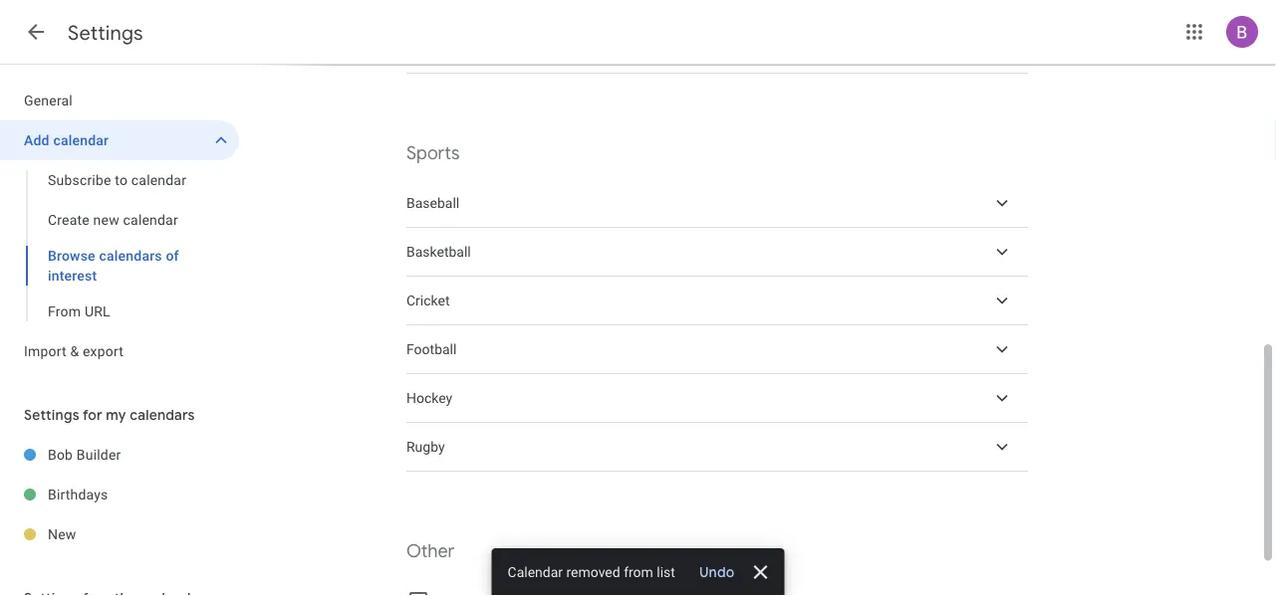 Task type: vqa. For each thing, say whether or not it's contained in the screenshot.
21 ELEMENT
no



Task type: describe. For each thing, give the bounding box(es) containing it.
calendars inside browse calendars of interest
[[99, 248, 162, 264]]

bob builder
[[48, 447, 121, 463]]

from
[[624, 564, 653, 581]]

cricket tree item
[[407, 277, 1028, 326]]

add calendar
[[24, 132, 109, 148]]

football tree item
[[407, 326, 1028, 375]]

calendar removed from list
[[508, 564, 675, 581]]

&
[[70, 343, 79, 360]]

birthdays link
[[48, 475, 239, 515]]

baseball
[[407, 195, 460, 211]]

birthdays tree item
[[0, 475, 239, 515]]

from url
[[48, 303, 110, 320]]

tree containing general
[[0, 81, 239, 372]]

new tree item
[[0, 515, 239, 555]]

list
[[657, 564, 675, 581]]

add calendar tree item
[[0, 121, 239, 160]]

add
[[24, 132, 50, 148]]

settings for my calendars tree
[[0, 435, 239, 555]]

cricket
[[407, 293, 450, 309]]

undo
[[699, 564, 735, 582]]

subscribe to calendar
[[48, 172, 186, 188]]

removed
[[566, 564, 620, 581]]

interest
[[48, 268, 97, 284]]

for
[[83, 407, 102, 424]]

calendar for subscribe to calendar
[[131, 172, 186, 188]]

calendar for create new calendar
[[123, 212, 178, 228]]

my
[[106, 407, 126, 424]]

subscribe
[[48, 172, 111, 188]]

to
[[115, 172, 128, 188]]

builder
[[77, 447, 121, 463]]

settings for settings for my calendars
[[24, 407, 79, 424]]

hockey
[[407, 390, 453, 407]]

new
[[48, 527, 76, 543]]

of
[[166, 248, 179, 264]]

1 vertical spatial calendars
[[130, 407, 195, 424]]

rugby tree item
[[407, 423, 1028, 472]]

create
[[48, 212, 90, 228]]



Task type: locate. For each thing, give the bounding box(es) containing it.
calendars right my
[[130, 407, 195, 424]]

0 vertical spatial settings
[[68, 20, 143, 45]]

browse
[[48, 248, 95, 264]]

calendars
[[99, 248, 162, 264], [130, 407, 195, 424]]

group containing subscribe to calendar
[[0, 160, 239, 332]]

settings up bob on the left bottom
[[24, 407, 79, 424]]

new link
[[48, 515, 239, 555]]

baseball tree item
[[407, 179, 1028, 228]]

group
[[0, 160, 239, 332]]

browse calendars of interest
[[48, 248, 179, 284]]

hockey tree item
[[407, 375, 1028, 423]]

create new calendar
[[48, 212, 178, 228]]

settings
[[68, 20, 143, 45], [24, 407, 79, 424]]

0 vertical spatial calendars
[[99, 248, 162, 264]]

general
[[24, 92, 73, 109]]

new
[[93, 212, 119, 228]]

birthdays
[[48, 487, 108, 503]]

undo button
[[691, 563, 743, 583]]

go back image
[[24, 20, 48, 44]]

export
[[83, 343, 124, 360]]

settings heading
[[68, 20, 143, 45]]

bob
[[48, 447, 73, 463]]

calendar up of
[[123, 212, 178, 228]]

settings right go back icon
[[68, 20, 143, 45]]

1 vertical spatial settings
[[24, 407, 79, 424]]

calendar
[[53, 132, 109, 148], [131, 172, 186, 188], [123, 212, 178, 228]]

sports
[[407, 142, 460, 165]]

settings for settings
[[68, 20, 143, 45]]

football
[[407, 341, 457, 358]]

import & export
[[24, 343, 124, 360]]

1 vertical spatial calendar
[[131, 172, 186, 188]]

2 vertical spatial calendar
[[123, 212, 178, 228]]

import
[[24, 343, 67, 360]]

basketball tree item
[[407, 228, 1028, 277]]

bob builder tree item
[[0, 435, 239, 475]]

calendars down create new calendar
[[99, 248, 162, 264]]

rugby
[[407, 439, 445, 456]]

calendar inside add calendar tree item
[[53, 132, 109, 148]]

url
[[85, 303, 110, 320]]

0 vertical spatial calendar
[[53, 132, 109, 148]]

from
[[48, 303, 81, 320]]

tree
[[0, 81, 239, 372]]

settings for my calendars
[[24, 407, 195, 424]]

basketball
[[407, 244, 471, 260]]

calendar right the to
[[131, 172, 186, 188]]

other
[[407, 541, 455, 563]]

calendar up subscribe
[[53, 132, 109, 148]]

calendar
[[508, 564, 563, 581]]



